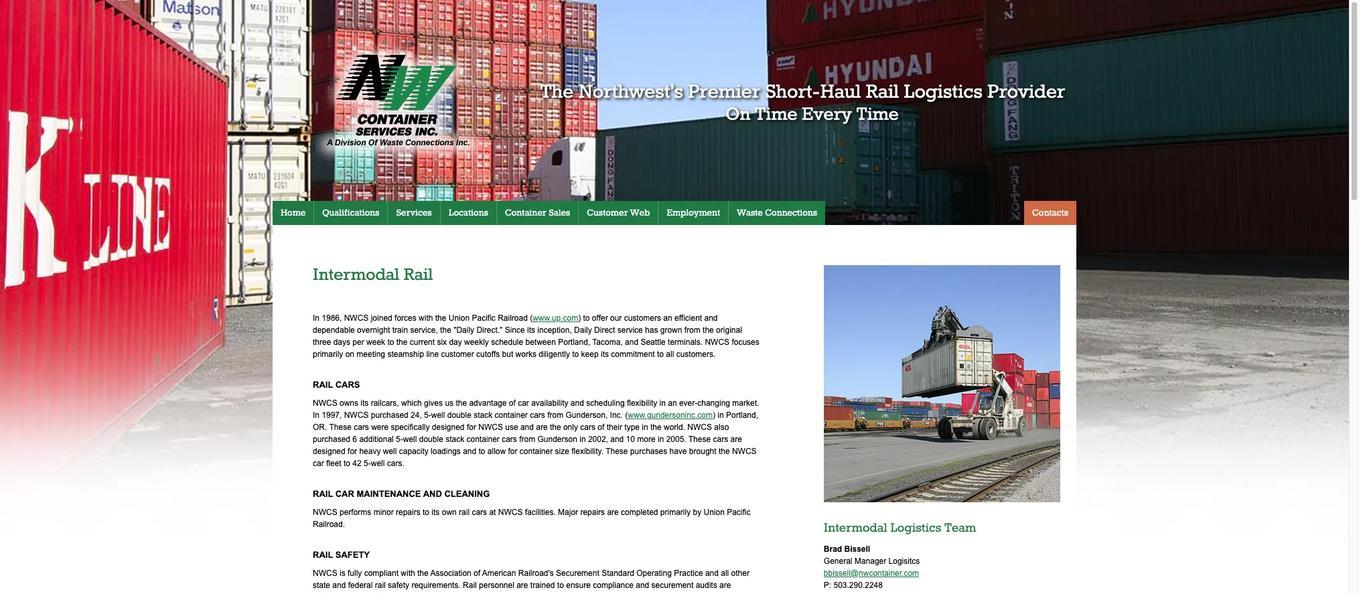 Task type: describe. For each thing, give the bounding box(es) containing it.
bbissell@nwcontainer.com
[[824, 568, 919, 578]]

in up flexibility.
[[580, 435, 586, 444]]

performs
[[340, 508, 371, 517]]

well down specifically
[[403, 435, 417, 444]]

flexibility
[[627, 399, 657, 408]]

use
[[505, 423, 518, 432]]

and up commitment
[[625, 338, 638, 347]]

cars.
[[387, 459, 404, 468]]

direct
[[594, 326, 615, 335]]

www.up.com link
[[533, 314, 578, 323]]

purchases
[[630, 447, 667, 456]]

ensure
[[566, 581, 591, 590]]

logisitcs
[[889, 556, 920, 566]]

on
[[726, 104, 750, 125]]

railroad's
[[518, 569, 554, 578]]

to left 42 at the left of the page
[[344, 459, 350, 468]]

contacts link
[[1024, 201, 1076, 225]]

and up audits
[[705, 569, 719, 578]]

daily
[[574, 326, 592, 335]]

6
[[353, 435, 357, 444]]

2 vertical spatial container
[[520, 447, 553, 456]]

cars down also
[[713, 435, 728, 444]]

forces
[[395, 314, 416, 323]]

and down their
[[610, 435, 624, 444]]

cars down gunderson,
[[580, 423, 595, 432]]

and up 'original'
[[704, 314, 718, 323]]

0 horizontal spatial for
[[348, 447, 357, 456]]

container sales
[[505, 208, 570, 218]]

per
[[353, 338, 364, 347]]

three
[[313, 338, 331, 347]]

nwcs performs minor repairs to its own rail cars at nwcs facilities.  major repairs are completed primarily by union pacific railroad.
[[313, 508, 751, 529]]

nwcs up overnight
[[344, 314, 369, 323]]

commitment
[[611, 350, 655, 359]]

inception,
[[537, 326, 572, 335]]

and up performed
[[332, 581, 346, 590]]

cars
[[335, 380, 360, 390]]

the right brought
[[719, 447, 730, 456]]

of inside ) in portland, or. these cars were specifically designed for nwcs use and are the only cars of their type in the world. nwcs also purchased 6 additional 5-well double stack container cars from gunderson in 2002, and 10 more in 2005. these cars are designed for heavy well capacity loadings and to allow for container size flexibility. these purchases have brought the nwcs car fleet to 42 5-well cars.
[[598, 423, 604, 432]]

1 in from the top
[[313, 314, 320, 323]]

42
[[353, 459, 362, 468]]

loaded rail cars image
[[824, 266, 1060, 502]]

flexibility.
[[571, 447, 604, 456]]

market.
[[732, 399, 759, 408]]

allow
[[488, 447, 506, 456]]

stack inside "nwcs owns its railcars, which gives us the advantage of car availability and scheduling flexibility in an ever-changing market. in 1997, nwcs purchased 24, 5-well double stack container cars from gunderson, inc. ("
[[474, 411, 492, 420]]

nwcs inside ) to offer our customers an efficient and dependable overnight train service, the "daily direct."  since its inception, daily direct service has grown from the original three days per week to the current six day weekly schedule between portland, tacoma, and seattle terminals.  nwcs focuses primarily on meeting steamship line customer cutoffs but works diligently to keep its commitment to all customers.
[[705, 338, 729, 347]]

to down 'seattle'
[[657, 350, 664, 359]]

portland, inside ) in portland, or. these cars were specifically designed for nwcs use and are the only cars of their type in the world. nwcs also purchased 6 additional 5-well double stack container cars from gunderson in 2002, and 10 more in 2005. these cars are designed for heavy well capacity loadings and to allow for container size flexibility. these purchases have brought the nwcs car fleet to 42 5-well cars.
[[726, 411, 758, 420]]

manager
[[855, 556, 886, 566]]

securement
[[651, 581, 693, 590]]

current
[[410, 338, 435, 347]]

to inside the nwcs is fully compliant with the association of american railroad's securement standard operating practice and all other state and federal rail safety requirements.  rail personnel are trained to ensure compliance and securement audits are performed at each facility.
[[557, 581, 564, 590]]

1 horizontal spatial with
[[419, 314, 433, 323]]

loadings
[[431, 447, 461, 456]]

the down train
[[396, 338, 408, 347]]

container inside "nwcs owns its railcars, which gives us the advantage of car availability and scheduling flexibility in an ever-changing market. in 1997, nwcs purchased 24, 5-well double stack container cars from gunderson, inc. ("
[[495, 411, 528, 420]]

cleaning
[[444, 489, 490, 499]]

days
[[333, 338, 350, 347]]

www.up.com
[[533, 314, 578, 323]]

2 repairs from the left
[[580, 508, 605, 517]]

to left allow
[[479, 447, 485, 456]]

focuses
[[732, 338, 759, 347]]

fully
[[348, 569, 362, 578]]

terminals.
[[668, 338, 703, 347]]

owns
[[340, 399, 358, 408]]

1997,
[[322, 411, 342, 420]]

since
[[505, 326, 525, 335]]

diligently
[[539, 350, 570, 359]]

customers.
[[676, 350, 716, 359]]

connections
[[765, 208, 817, 218]]

qualifications
[[322, 208, 379, 218]]

) to offer our customers an efficient and dependable overnight train service, the "daily direct."  since its inception, daily direct service has grown from the original three days per week to the current six day weekly schedule between portland, tacoma, and seattle terminals.  nwcs focuses primarily on meeting steamship line customer cutoffs but works diligently to keep its commitment to all customers.
[[313, 314, 759, 359]]

specifically
[[391, 423, 430, 432]]

bbissell@nwcontainer.com link
[[824, 568, 919, 578]]

rail inside the northwest's premier short-haul rail logistics provider on time every time
[[866, 81, 899, 104]]

on
[[345, 350, 354, 359]]

employment link
[[659, 201, 728, 225]]

are down "nwcs owns its railcars, which gives us the advantage of car availability and scheduling flexibility in an ever-changing market. in 1997, nwcs purchased 24, 5-well double stack container cars from gunderson, inc. ("
[[536, 423, 548, 432]]

all inside ) to offer our customers an efficient and dependable overnight train service, the "daily direct."  since its inception, daily direct service has grown from the original three days per week to the current six day weekly schedule between portland, tacoma, and seattle terminals.  nwcs focuses primarily on meeting steamship line customer cutoffs but works diligently to keep its commitment to all customers.
[[666, 350, 674, 359]]

from inside ) in portland, or. these cars were specifically designed for nwcs use and are the only cars of their type in the world. nwcs also purchased 6 additional 5-well double stack container cars from gunderson in 2002, and 10 more in 2005. these cars are designed for heavy well capacity loadings and to allow for container size flexibility. these purchases have brought the nwcs car fleet to 42 5-well cars.
[[519, 435, 535, 444]]

1 vertical spatial container
[[467, 435, 500, 444]]

its inside the nwcs performs minor repairs to its own rail cars at nwcs facilities.  major repairs are completed primarily by union pacific railroad.
[[432, 508, 440, 517]]

purchased inside ) in portland, or. these cars were specifically designed for nwcs use and are the only cars of their type in the world. nwcs also purchased 6 additional 5-well double stack container cars from gunderson in 2002, and 10 more in 2005. these cars are designed for heavy well capacity loadings and to allow for container size flexibility. these purchases have brought the nwcs car fleet to 42 5-well cars.
[[313, 435, 350, 444]]

its up between
[[527, 326, 535, 335]]

to right the "week"
[[387, 338, 394, 347]]

the inside the nwcs is fully compliant with the association of american railroad's securement standard operating practice and all other state and federal rail safety requirements.  rail personnel are trained to ensure compliance and securement audits are performed at each facility.
[[417, 569, 428, 578]]

and inside "nwcs owns its railcars, which gives us the advantage of car availability and scheduling flexibility in an ever-changing market. in 1997, nwcs purchased 24, 5-well double stack container cars from gunderson, inc. ("
[[571, 399, 584, 408]]

5- inside "nwcs owns its railcars, which gives us the advantage of car availability and scheduling flexibility in an ever-changing market. in 1997, nwcs purchased 24, 5-well double stack container cars from gunderson, inc. ("
[[424, 411, 431, 420]]

rail left "car"
[[313, 489, 333, 499]]

home link
[[273, 201, 314, 225]]

service
[[617, 326, 643, 335]]

rail inside the nwcs performs minor repairs to its own rail cars at nwcs facilities.  major repairs are completed primarily by union pacific railroad.
[[459, 508, 470, 517]]

size
[[555, 447, 569, 456]]

waste connections link
[[729, 201, 825, 225]]

world.
[[664, 423, 685, 432]]

cars inside "nwcs owns its railcars, which gives us the advantage of car availability and scheduling flexibility in an ever-changing market. in 1997, nwcs purchased 24, 5-well double stack container cars from gunderson, inc. ("
[[530, 411, 545, 420]]

the
[[540, 81, 573, 104]]

day
[[449, 338, 462, 347]]

at inside the nwcs performs minor repairs to its own rail cars at nwcs facilities.  major repairs are completed primarily by union pacific railroad.
[[489, 508, 496, 517]]

original
[[716, 326, 742, 335]]

northwest container services inc. image
[[315, 33, 483, 167]]

purchased inside "nwcs owns its railcars, which gives us the advantage of car availability and scheduling flexibility in an ever-changing market. in 1997, nwcs purchased 24, 5-well double stack container cars from gunderson, inc. ("
[[371, 411, 408, 420]]

to up daily
[[583, 314, 590, 323]]

) for www.gundersoninc.com
[[713, 411, 715, 420]]

major
[[558, 508, 578, 517]]

team
[[944, 521, 976, 536]]

type
[[624, 423, 640, 432]]

in inside "nwcs owns its railcars, which gives us the advantage of car availability and scheduling flexibility in an ever-changing market. in 1997, nwcs purchased 24, 5-well double stack container cars from gunderson, inc. ("
[[313, 411, 320, 420]]

tacoma,
[[592, 338, 623, 347]]

rail left safety
[[313, 550, 333, 560]]

the left 'original'
[[703, 326, 714, 335]]

stack inside ) in portland, or. these cars were specifically designed for nwcs use and are the only cars of their type in the world. nwcs also purchased 6 additional 5-well double stack container cars from gunderson in 2002, and 10 more in 2005. these cars are designed for heavy well capacity loadings and to allow for container size flexibility. these purchases have brought the nwcs car fleet to 42 5-well cars.
[[446, 435, 464, 444]]

www.gundersoninc.com link
[[628, 411, 713, 420]]

own
[[442, 508, 457, 517]]

cars down use
[[502, 435, 517, 444]]

brought
[[689, 447, 716, 456]]

1 horizontal spatial for
[[467, 423, 476, 432]]

bissell
[[844, 544, 870, 554]]

and right loadings
[[463, 447, 476, 456]]

are inside the nwcs performs minor repairs to its own rail cars at nwcs facilities.  major repairs are completed primarily by union pacific railroad.
[[607, 508, 619, 517]]

steamship
[[387, 350, 424, 359]]

each
[[361, 593, 378, 594]]

car inside "nwcs owns its railcars, which gives us the advantage of car availability and scheduling flexibility in an ever-changing market. in 1997, nwcs purchased 24, 5-well double stack container cars from gunderson, inc. ("
[[518, 399, 529, 408]]

rail inside the nwcs is fully compliant with the association of american railroad's securement standard operating practice and all other state and federal rail safety requirements.  rail personnel are trained to ensure compliance and securement audits are performed at each facility.
[[375, 581, 386, 590]]

rail left cars
[[313, 380, 333, 390]]

intermodal logistics team
[[824, 521, 976, 536]]

grown
[[660, 326, 682, 335]]

the up gunderson
[[550, 423, 561, 432]]

railroad
[[498, 314, 528, 323]]

service,
[[410, 326, 438, 335]]

in inside "nwcs owns its railcars, which gives us the advantage of car availability and scheduling flexibility in an ever-changing market. in 1997, nwcs purchased 24, 5-well double stack container cars from gunderson, inc. ("
[[659, 399, 666, 408]]

haul
[[820, 81, 861, 104]]

( inside "nwcs owns its railcars, which gives us the advantage of car availability and scheduling flexibility in an ever-changing market. in 1997, nwcs purchased 24, 5-well double stack container cars from gunderson, inc. ("
[[625, 411, 628, 420]]

the up 'more'
[[650, 423, 662, 432]]

minor
[[374, 508, 394, 517]]

p:
[[824, 580, 831, 590]]

1 repairs from the left
[[396, 508, 420, 517]]

its down tacoma,
[[601, 350, 609, 359]]

well up cars.
[[383, 447, 397, 456]]

services link
[[388, 201, 440, 225]]

have
[[669, 447, 687, 456]]

2005.
[[666, 435, 686, 444]]

northwest's
[[578, 81, 683, 104]]

1 vertical spatial logistics
[[890, 521, 941, 536]]

to inside the nwcs performs minor repairs to its own rail cars at nwcs facilities.  major repairs are completed primarily by union pacific railroad.
[[423, 508, 429, 517]]

1 vertical spatial 5-
[[396, 435, 403, 444]]

availability
[[531, 399, 568, 408]]

the down in 1986, nwcs joined forces with the union pacific railroad ( www.up.com
[[440, 326, 451, 335]]

more
[[637, 435, 656, 444]]

and right use
[[520, 423, 534, 432]]

their
[[607, 423, 622, 432]]

nwcs left use
[[478, 423, 503, 432]]

rail cars
[[313, 380, 360, 390]]

rail safety
[[313, 550, 370, 560]]

logistics inside the northwest's premier short-haul rail logistics provider on time every time
[[904, 81, 983, 104]]



Task type: locate. For each thing, give the bounding box(es) containing it.
facility.
[[380, 593, 404, 594]]

requirements.
[[412, 581, 461, 590]]

for down 6
[[348, 447, 357, 456]]

2 horizontal spatial for
[[508, 447, 517, 456]]

nwcs right brought
[[732, 447, 757, 456]]

0 vertical spatial at
[[489, 508, 496, 517]]

car inside ) in portland, or. these cars were specifically designed for nwcs use and are the only cars of their type in the world. nwcs also purchased 6 additional 5-well double stack container cars from gunderson in 2002, and 10 more in 2005. these cars are designed for heavy well capacity loadings and to allow for container size flexibility. these purchases have brought the nwcs car fleet to 42 5-well cars.
[[313, 459, 324, 468]]

cars down availability
[[530, 411, 545, 420]]

general
[[824, 556, 852, 566]]

purchased down railcars,
[[371, 411, 408, 420]]

0 horizontal spatial primarily
[[313, 350, 343, 359]]

changing
[[697, 399, 730, 408]]

of inside the nwcs is fully compliant with the association of american railroad's securement standard operating practice and all other state and federal rail safety requirements.  rail personnel are trained to ensure compliance and securement audits are performed at each facility.
[[474, 569, 480, 578]]

american
[[482, 569, 516, 578]]

are
[[536, 423, 548, 432], [730, 435, 742, 444], [607, 508, 619, 517], [517, 581, 528, 590], [719, 581, 731, 590]]

these down the 1997,
[[329, 423, 352, 432]]

ever-
[[679, 399, 697, 408]]

capacity
[[399, 447, 429, 456]]

1 vertical spatial pacific
[[727, 508, 751, 517]]

of up the 2002,
[[598, 423, 604, 432]]

to right the trained
[[557, 581, 564, 590]]

intermodal for intermodal logistics team
[[824, 521, 887, 536]]

2 vertical spatial 5-
[[364, 459, 371, 468]]

time down short-
[[755, 104, 797, 125]]

the right us
[[456, 399, 467, 408]]

other
[[731, 569, 749, 578]]

portland,
[[558, 338, 590, 347], [726, 411, 758, 420]]

1 vertical spatial primarily
[[660, 508, 691, 517]]

practice
[[674, 569, 703, 578]]

time down haul
[[856, 104, 899, 125]]

portland, inside ) to offer our customers an efficient and dependable overnight train service, the "daily direct."  since its inception, daily direct service has grown from the original three days per week to the current six day weekly schedule between portland, tacoma, and seattle terminals.  nwcs focuses primarily on meeting steamship line customer cutoffs but works diligently to keep its commitment to all customers.
[[558, 338, 590, 347]]

from inside ) to offer our customers an efficient and dependable overnight train service, the "daily direct."  since its inception, daily direct service has grown from the original three days per week to the current six day weekly schedule between portland, tacoma, and seattle terminals.  nwcs focuses primarily on meeting steamship line customer cutoffs but works diligently to keep its commitment to all customers.
[[684, 326, 700, 335]]

( right inc.
[[625, 411, 628, 420]]

2 horizontal spatial 5-
[[424, 411, 431, 420]]

primarily inside the nwcs performs minor repairs to its own rail cars at nwcs facilities.  major repairs are completed primarily by union pacific railroad.
[[660, 508, 691, 517]]

with inside the nwcs is fully compliant with the association of american railroad's securement standard operating practice and all other state and federal rail safety requirements.  rail personnel are trained to ensure compliance and securement audits are performed at each facility.
[[401, 569, 415, 578]]

0 vertical spatial logistics
[[904, 81, 983, 104]]

are right audits
[[719, 581, 731, 590]]

the up service,
[[435, 314, 446, 323]]

1 horizontal spatial pacific
[[727, 508, 751, 517]]

primarily inside ) to offer our customers an efficient and dependable overnight train service, the "daily direct."  since its inception, daily direct service has grown from the original three days per week to the current six day weekly schedule between portland, tacoma, and seattle terminals.  nwcs focuses primarily on meeting steamship line customer cutoffs but works diligently to keep its commitment to all customers.
[[313, 350, 343, 359]]

1 vertical spatial (
[[625, 411, 628, 420]]

primarily left by at the bottom right of page
[[660, 508, 691, 517]]

an up the www.gundersoninc.com
[[668, 399, 677, 408]]

purchased down the or.
[[313, 435, 350, 444]]

nwcs is fully compliant with the association of american railroad's securement standard operating practice and all other state and federal rail safety requirements.  rail personnel are trained to ensure compliance and securement audits are performed at each facility.
[[313, 569, 749, 594]]

1 vertical spatial )
[[713, 411, 715, 420]]

in up also
[[718, 411, 724, 420]]

1 vertical spatial at
[[352, 593, 358, 594]]

of inside "nwcs owns its railcars, which gives us the advantage of car availability and scheduling flexibility in an ever-changing market. in 1997, nwcs purchased 24, 5-well double stack container cars from gunderson, inc. ("
[[509, 399, 516, 408]]

0 horizontal spatial purchased
[[313, 435, 350, 444]]

1 horizontal spatial rail
[[459, 508, 470, 517]]

) up daily
[[578, 314, 581, 323]]

0 vertical spatial purchased
[[371, 411, 408, 420]]

schedule
[[491, 338, 523, 347]]

well down gives
[[431, 411, 445, 420]]

audits
[[696, 581, 717, 590]]

1 vertical spatial from
[[547, 411, 563, 420]]

1 vertical spatial an
[[668, 399, 677, 408]]

10
[[626, 435, 635, 444]]

1 horizontal spatial at
[[489, 508, 496, 517]]

0 vertical spatial portland,
[[558, 338, 590, 347]]

cars
[[530, 411, 545, 420], [354, 423, 369, 432], [580, 423, 595, 432], [502, 435, 517, 444], [713, 435, 728, 444], [472, 508, 487, 517]]

0 horizontal spatial all
[[666, 350, 674, 359]]

)
[[578, 314, 581, 323], [713, 411, 715, 420]]

rail inside the nwcs is fully compliant with the association of american railroad's securement standard operating practice and all other state and federal rail safety requirements.  rail personnel are trained to ensure compliance and securement audits are performed at each facility.
[[463, 581, 477, 590]]

all down 'terminals.' at bottom
[[666, 350, 674, 359]]

waste connections
[[737, 208, 817, 218]]

0 vertical spatial union
[[449, 314, 470, 323]]

0 horizontal spatial )
[[578, 314, 581, 323]]

car left availability
[[518, 399, 529, 408]]

0 horizontal spatial double
[[419, 435, 443, 444]]

container
[[495, 411, 528, 420], [467, 435, 500, 444], [520, 447, 553, 456]]

with up service,
[[419, 314, 433, 323]]

0 vertical spatial in
[[313, 314, 320, 323]]

in up 'more'
[[642, 423, 648, 432]]

the up requirements.
[[417, 569, 428, 578]]

0 horizontal spatial of
[[474, 569, 480, 578]]

customer
[[587, 208, 628, 218]]

1 horizontal spatial )
[[713, 411, 715, 420]]

0 horizontal spatial from
[[519, 435, 535, 444]]

2 horizontal spatial from
[[684, 326, 700, 335]]

rail car maintenance and cleaning
[[313, 489, 490, 499]]

1 vertical spatial double
[[419, 435, 443, 444]]

1 horizontal spatial (
[[625, 411, 628, 420]]

time
[[755, 104, 797, 125], [856, 104, 899, 125]]

1 horizontal spatial from
[[547, 411, 563, 420]]

nwcs up the 1997,
[[313, 399, 337, 408]]

union
[[449, 314, 470, 323], [704, 508, 725, 517]]

offer
[[592, 314, 608, 323]]

1 horizontal spatial stack
[[474, 411, 492, 420]]

compliant
[[364, 569, 399, 578]]

0 vertical spatial 5-
[[424, 411, 431, 420]]

is
[[340, 569, 345, 578]]

operating
[[636, 569, 672, 578]]

1 horizontal spatial portland,
[[726, 411, 758, 420]]

repairs
[[396, 508, 420, 517], [580, 508, 605, 517]]

repairs right "major"
[[580, 508, 605, 517]]

from
[[684, 326, 700, 335], [547, 411, 563, 420], [519, 435, 535, 444]]

inc.
[[610, 411, 623, 420]]

joined
[[371, 314, 392, 323]]

an inside ) to offer our customers an efficient and dependable overnight train service, the "daily direct."  since its inception, daily direct service has grown from the original three days per week to the current six day weekly schedule between portland, tacoma, and seattle terminals.  nwcs focuses primarily on meeting steamship line customer cutoffs but works diligently to keep its commitment to all customers.
[[663, 314, 672, 323]]

railcars,
[[371, 399, 399, 408]]

1 horizontal spatial union
[[704, 508, 725, 517]]

0 vertical spatial of
[[509, 399, 516, 408]]

0 horizontal spatial repairs
[[396, 508, 420, 517]]

double inside "nwcs owns its railcars, which gives us the advantage of car availability and scheduling flexibility in an ever-changing market. in 1997, nwcs purchased 24, 5-well double stack container cars from gunderson, inc. ("
[[447, 411, 471, 420]]

well down heavy
[[371, 459, 385, 468]]

1 horizontal spatial of
[[509, 399, 516, 408]]

pacific
[[472, 314, 496, 323], [727, 508, 751, 517]]

intermodal up bissell
[[824, 521, 887, 536]]

24,
[[411, 411, 422, 420]]

0 vertical spatial rail
[[459, 508, 470, 517]]

1 vertical spatial portland,
[[726, 411, 758, 420]]

us
[[445, 399, 454, 408]]

its inside "nwcs owns its railcars, which gives us the advantage of car availability and scheduling flexibility in an ever-changing market. in 1997, nwcs purchased 24, 5-well double stack container cars from gunderson, inc. ("
[[361, 399, 369, 408]]

cutoffs
[[476, 350, 500, 359]]

overnight
[[357, 326, 390, 335]]

5- right the 24,
[[424, 411, 431, 420]]

0 vertical spatial all
[[666, 350, 674, 359]]

from inside "nwcs owns its railcars, which gives us the advantage of car availability and scheduling flexibility in an ever-changing market. in 1997, nwcs purchased 24, 5-well double stack container cars from gunderson, inc. ("
[[547, 411, 563, 420]]

double up loadings
[[419, 435, 443, 444]]

1 horizontal spatial intermodal
[[824, 521, 887, 536]]

0 horizontal spatial rail
[[375, 581, 386, 590]]

2002,
[[588, 435, 608, 444]]

designed down us
[[432, 423, 465, 432]]

which
[[401, 399, 422, 408]]

with up safety at the bottom of page
[[401, 569, 415, 578]]

1 vertical spatial of
[[598, 423, 604, 432]]

1 vertical spatial rail
[[375, 581, 386, 590]]

0 horizontal spatial these
[[329, 423, 352, 432]]

"daily
[[454, 326, 474, 335]]

are down railroad's
[[517, 581, 528, 590]]

car left fleet
[[313, 459, 324, 468]]

container up allow
[[467, 435, 500, 444]]

only
[[563, 423, 578, 432]]

at
[[489, 508, 496, 517], [352, 593, 358, 594]]

1 vertical spatial union
[[704, 508, 725, 517]]

1 horizontal spatial all
[[721, 569, 729, 578]]

2 vertical spatial of
[[474, 569, 480, 578]]

standard
[[602, 569, 634, 578]]

1 horizontal spatial double
[[447, 411, 471, 420]]

0 horizontal spatial designed
[[313, 447, 345, 456]]

rail up forces
[[404, 266, 433, 286]]

well inside "nwcs owns its railcars, which gives us the advantage of car availability and scheduling flexibility in an ever-changing market. in 1997, nwcs purchased 24, 5-well double stack container cars from gunderson, inc. ("
[[431, 411, 445, 420]]

additional
[[359, 435, 394, 444]]

intermodal for intermodal rail
[[313, 266, 399, 286]]

nwcs left the facilities.
[[498, 508, 523, 517]]

union up "daily
[[449, 314, 470, 323]]

are down market.
[[730, 435, 742, 444]]

all inside the nwcs is fully compliant with the association of american railroad's securement standard operating practice and all other state and federal rail safety requirements.  rail personnel are trained to ensure compliance and securement audits are performed at each facility.
[[721, 569, 729, 578]]

nwcs down the owns
[[344, 411, 369, 420]]

an up the grown
[[663, 314, 672, 323]]

line
[[426, 350, 439, 359]]

cars inside the nwcs performs minor repairs to its own rail cars at nwcs facilities.  major repairs are completed primarily by union pacific railroad.
[[472, 508, 487, 517]]

in right 'more'
[[658, 435, 664, 444]]

trained
[[530, 581, 555, 590]]

0 vertical spatial car
[[518, 399, 529, 408]]

cars up 6
[[354, 423, 369, 432]]

nwcs up railroad.
[[313, 508, 337, 517]]

portland, down market.
[[726, 411, 758, 420]]

at inside the nwcs is fully compliant with the association of american railroad's securement standard operating practice and all other state and federal rail safety requirements.  rail personnel are trained to ensure compliance and securement audits are performed at each facility.
[[352, 593, 358, 594]]

by
[[693, 508, 701, 517]]

pacific up 'direct."'
[[472, 314, 496, 323]]

intermodal up 1986,
[[313, 266, 399, 286]]

2 time from the left
[[856, 104, 899, 125]]

stack down "advantage"
[[474, 411, 492, 420]]

1 vertical spatial car
[[313, 459, 324, 468]]

) down changing
[[713, 411, 715, 420]]

car
[[335, 489, 354, 499]]

were
[[371, 423, 389, 432]]

2 horizontal spatial these
[[688, 435, 711, 444]]

union right by at the bottom right of page
[[704, 508, 725, 517]]

in up www.gundersoninc.com link
[[659, 399, 666, 408]]

1 vertical spatial these
[[688, 435, 711, 444]]

1 vertical spatial with
[[401, 569, 415, 578]]

0 vertical spatial double
[[447, 411, 471, 420]]

every
[[802, 104, 852, 125]]

) for www.up.com
[[578, 314, 581, 323]]

nwcs left also
[[687, 423, 712, 432]]

0 vertical spatial (
[[530, 314, 533, 323]]

provider
[[987, 81, 1065, 104]]

compliance
[[593, 581, 634, 590]]

seattle
[[641, 338, 666, 347]]

cars down cleaning
[[472, 508, 487, 517]]

0 horizontal spatial pacific
[[472, 314, 496, 323]]

pacific inside the nwcs performs minor repairs to its own rail cars at nwcs facilities.  major repairs are completed primarily by union pacific railroad.
[[727, 508, 751, 517]]

all left other
[[721, 569, 729, 578]]

( right railroad
[[530, 314, 533, 323]]

nwcs owns its railcars, which gives us the advantage of car availability and scheduling flexibility in an ever-changing market. in 1997, nwcs purchased 24, 5-well double stack container cars from gunderson, inc. (
[[313, 399, 759, 420]]

1 vertical spatial intermodal
[[824, 521, 887, 536]]

0 horizontal spatial with
[[401, 569, 415, 578]]

0 horizontal spatial (
[[530, 314, 533, 323]]

0 vertical spatial with
[[419, 314, 433, 323]]

1 vertical spatial designed
[[313, 447, 345, 456]]

0 vertical spatial container
[[495, 411, 528, 420]]

) inside ) in portland, or. these cars were specifically designed for nwcs use and are the only cars of their type in the world. nwcs also purchased 6 additional 5-well double stack container cars from gunderson in 2002, and 10 more in 2005. these cars are designed for heavy well capacity loadings and to allow for container size flexibility. these purchases have brought the nwcs car fleet to 42 5-well cars.
[[713, 411, 715, 420]]

and
[[704, 314, 718, 323], [625, 338, 638, 347], [571, 399, 584, 408], [520, 423, 534, 432], [610, 435, 624, 444], [463, 447, 476, 456], [423, 489, 442, 499], [705, 569, 719, 578], [332, 581, 346, 590], [636, 581, 649, 590]]

and up gunderson,
[[571, 399, 584, 408]]

1 horizontal spatial these
[[606, 447, 628, 456]]

0 horizontal spatial car
[[313, 459, 324, 468]]

0 horizontal spatial union
[[449, 314, 470, 323]]

between
[[525, 338, 556, 347]]

nwcs up state
[[313, 569, 337, 578]]

0 vertical spatial from
[[684, 326, 700, 335]]

from down availability
[[547, 411, 563, 420]]

0 vertical spatial an
[[663, 314, 672, 323]]

rail right "own"
[[459, 508, 470, 517]]

customer web link
[[579, 201, 658, 225]]

0 vertical spatial these
[[329, 423, 352, 432]]

0 horizontal spatial time
[[755, 104, 797, 125]]

the northwest's premier short-haul rail logistics provider on time every time
[[540, 81, 1065, 125]]

in left 1986,
[[313, 314, 320, 323]]

designed
[[432, 423, 465, 432], [313, 447, 345, 456]]

1 horizontal spatial repairs
[[580, 508, 605, 517]]

or.
[[313, 423, 327, 432]]

0 horizontal spatial stack
[[446, 435, 464, 444]]

purchased
[[371, 411, 408, 420], [313, 435, 350, 444]]

1 horizontal spatial primarily
[[660, 508, 691, 517]]

to left keep
[[572, 350, 579, 359]]

safety
[[388, 581, 409, 590]]

union inside the nwcs performs minor repairs to its own rail cars at nwcs facilities.  major repairs are completed primarily by union pacific railroad.
[[704, 508, 725, 517]]

1 vertical spatial purchased
[[313, 435, 350, 444]]

pacific right by at the bottom right of page
[[727, 508, 751, 517]]

double inside ) in portland, or. these cars were specifically designed for nwcs use and are the only cars of their type in the world. nwcs also purchased 6 additional 5-well double stack container cars from gunderson in 2002, and 10 more in 2005. these cars are designed for heavy well capacity loadings and to allow for container size flexibility. these purchases have brought the nwcs car fleet to 42 5-well cars.
[[419, 435, 443, 444]]

rail down compliant
[[375, 581, 386, 590]]

premier
[[688, 81, 760, 104]]

1 time from the left
[[755, 104, 797, 125]]

) inside ) to offer our customers an efficient and dependable overnight train service, the "daily direct."  since its inception, daily direct service has grown from the original three days per week to the current six day weekly schedule between portland, tacoma, and seattle terminals.  nwcs focuses primarily on meeting steamship line customer cutoffs but works diligently to keep its commitment to all customers.
[[578, 314, 581, 323]]

1 vertical spatial all
[[721, 569, 729, 578]]

primarily down three
[[313, 350, 343, 359]]

customers
[[624, 314, 661, 323]]

1 horizontal spatial time
[[856, 104, 899, 125]]

primarily
[[313, 350, 343, 359], [660, 508, 691, 517]]

and up "own"
[[423, 489, 442, 499]]

double down us
[[447, 411, 471, 420]]

train
[[392, 326, 408, 335]]

0 vertical spatial intermodal
[[313, 266, 399, 286]]

0 vertical spatial primarily
[[313, 350, 343, 359]]

week
[[366, 338, 385, 347]]

dependable
[[313, 326, 355, 335]]

nwcs down 'original'
[[705, 338, 729, 347]]

2 in from the top
[[313, 411, 320, 420]]

the inside "nwcs owns its railcars, which gives us the advantage of car availability and scheduling flexibility in an ever-changing market. in 1997, nwcs purchased 24, 5-well double stack container cars from gunderson, inc. ("
[[456, 399, 467, 408]]

and down operating on the bottom left
[[636, 581, 649, 590]]

) in portland, or. these cars were specifically designed for nwcs use and are the only cars of their type in the world. nwcs also purchased 6 additional 5-well double stack container cars from gunderson in 2002, and 10 more in 2005. these cars are designed for heavy well capacity loadings and to allow for container size flexibility. these purchases have brought the nwcs car fleet to 42 5-well cars.
[[313, 411, 758, 468]]

federal
[[348, 581, 373, 590]]

nwcs inside the nwcs is fully compliant with the association of american railroad's securement standard operating practice and all other state and federal rail safety requirements.  rail personnel are trained to ensure compliance and securement audits are performed at each facility.
[[313, 569, 337, 578]]

1 horizontal spatial purchased
[[371, 411, 408, 420]]

rail
[[459, 508, 470, 517], [375, 581, 386, 590]]

safety
[[335, 550, 370, 560]]

container down gunderson
[[520, 447, 553, 456]]

0 vertical spatial pacific
[[472, 314, 496, 323]]

these up brought
[[688, 435, 711, 444]]

1 horizontal spatial designed
[[432, 423, 465, 432]]

1 vertical spatial in
[[313, 411, 320, 420]]

0 horizontal spatial 5-
[[364, 459, 371, 468]]

0 horizontal spatial at
[[352, 593, 358, 594]]

1 horizontal spatial 5-
[[396, 435, 403, 444]]

2 horizontal spatial of
[[598, 423, 604, 432]]

an inside "nwcs owns its railcars, which gives us the advantage of car availability and scheduling flexibility in an ever-changing market. in 1997, nwcs purchased 24, 5-well double stack container cars from gunderson, inc. ("
[[668, 399, 677, 408]]

completed
[[621, 508, 658, 517]]

these
[[329, 423, 352, 432], [688, 435, 711, 444], [606, 447, 628, 456]]

intermodal rail
[[313, 266, 433, 286]]

are left completed
[[607, 508, 619, 517]]

its right the owns
[[361, 399, 369, 408]]

0 vertical spatial designed
[[432, 423, 465, 432]]

2 vertical spatial from
[[519, 435, 535, 444]]

1 horizontal spatial car
[[518, 399, 529, 408]]

stack up loadings
[[446, 435, 464, 444]]

at down federal
[[352, 593, 358, 594]]

customer
[[441, 350, 474, 359]]

of left the american
[[474, 569, 480, 578]]

0 horizontal spatial intermodal
[[313, 266, 399, 286]]

0 horizontal spatial portland,
[[558, 338, 590, 347]]

portland, down daily
[[558, 338, 590, 347]]

in up the or.
[[313, 411, 320, 420]]



Task type: vqa. For each thing, say whether or not it's contained in the screenshot.
take
no



